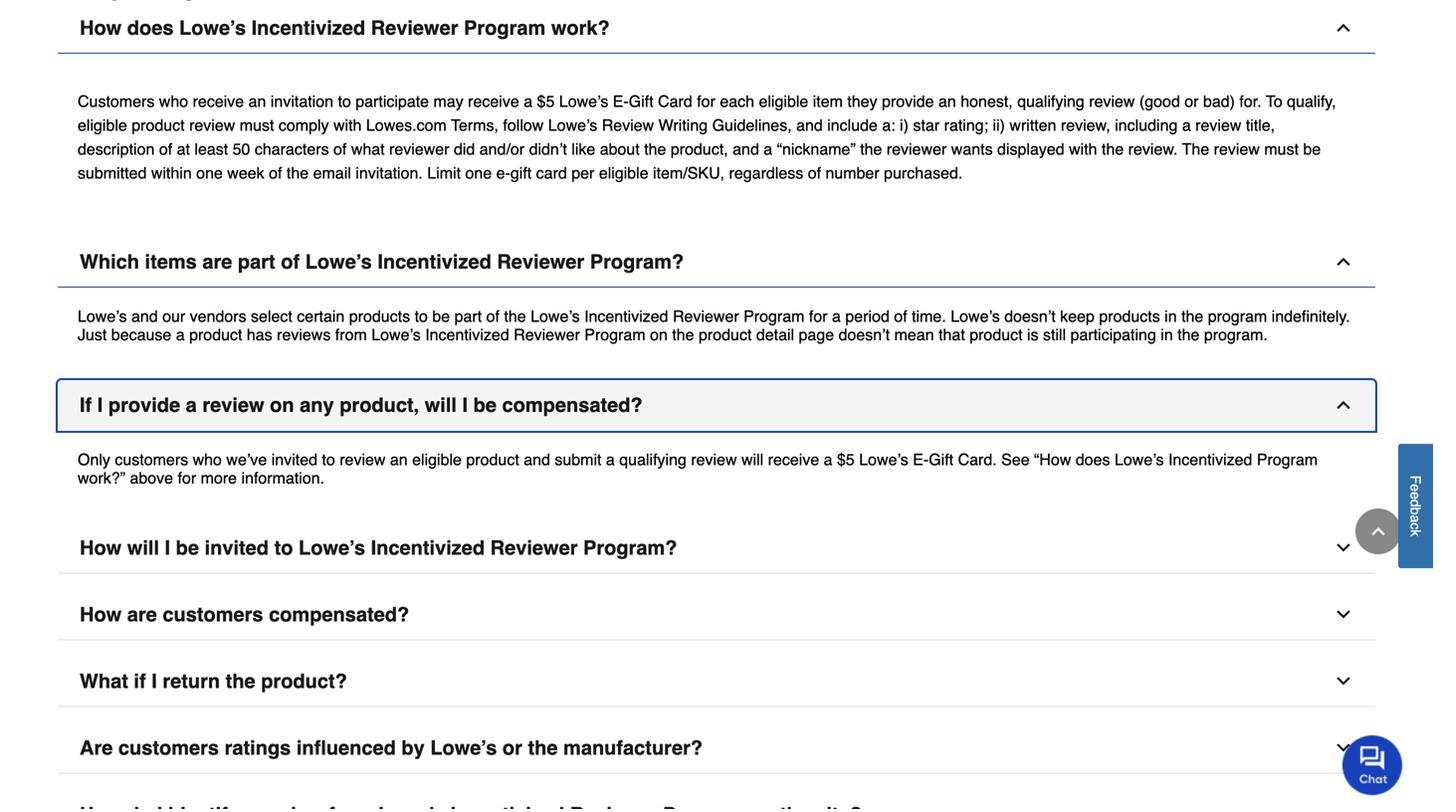 Task type: describe. For each thing, give the bounding box(es) containing it.
may
[[434, 92, 464, 111]]

within
[[151, 164, 192, 182]]

title,
[[1246, 116, 1276, 134]]

product?
[[261, 670, 347, 693]]

to for lowe's
[[274, 537, 293, 560]]

only customers who we've invited to review an eligible product and submit a qualifying review will receive a $5 lowe's e-gift card. see "how does lowe's incentivized program work?" above for more information.
[[78, 450, 1318, 487]]

how for how will i be invited to lowe's incentivized reviewer program?
[[80, 537, 122, 560]]

qualify,
[[1287, 92, 1337, 111]]

1 vertical spatial customers
[[163, 603, 263, 626]]

0 horizontal spatial doesn't
[[839, 326, 890, 344]]

are customers ratings influenced by lowe's or the manufacturer? button
[[58, 723, 1376, 774]]

item/sku,
[[653, 164, 725, 182]]

for inside only customers who we've invited to review an eligible product and submit a qualifying review will receive a $5 lowe's e-gift card. see "how does lowe's incentivized program work?" above for more information.
[[178, 469, 196, 487]]

see
[[1002, 450, 1030, 469]]

if i provide a review on any product, will i be compensated? button
[[58, 380, 1376, 431]]

50
[[233, 140, 250, 158]]

2 horizontal spatial an
[[939, 92, 957, 111]]

items
[[145, 250, 197, 273]]

number
[[826, 164, 880, 182]]

keep
[[1061, 307, 1095, 326]]

which items are part of lowe's incentivized reviewer program? button
[[58, 237, 1376, 288]]

1 horizontal spatial must
[[1265, 140, 1299, 158]]

least
[[195, 140, 228, 158]]

card
[[658, 92, 693, 111]]

1 vertical spatial compensated?
[[269, 603, 409, 626]]

submitted
[[78, 164, 147, 182]]

0 horizontal spatial with
[[334, 116, 362, 134]]

chevron down image for how are customers compensated?
[[1334, 605, 1354, 625]]

review down title,
[[1214, 140, 1260, 158]]

what if i return the product?
[[80, 670, 347, 693]]

1 products from the left
[[349, 307, 410, 326]]

how does lowe's incentivized reviewer program work?
[[80, 16, 610, 39]]

per
[[572, 164, 595, 182]]

didn't
[[529, 140, 567, 158]]

1 vertical spatial are
[[127, 603, 157, 626]]

gift inside customers who receive an invitation to participate may receive a $5 lowe's e-gift card for each eligible item they provide an honest, qualifying review (good or bad) for. to qualify, eligible product review must comply with lowes.com terms, follow lowe's review writing guidelines, and include a: i) star rating; ii) written review, including a review title, description of at least 50 characters of what reviewer did and/or didn't like about the product, and a "nickname" the reviewer wants displayed with the review. the review must be submitted within one week of the email invitation. limit one e-gift card per eligible item/sku, regardless of number purchased.
[[629, 92, 654, 111]]

period
[[846, 307, 890, 326]]

"how
[[1034, 450, 1072, 469]]

information.
[[241, 469, 325, 487]]

k
[[1408, 530, 1424, 537]]

program inside 'button'
[[464, 16, 546, 39]]

eligible down customers
[[78, 116, 127, 134]]

customers for ratings
[[118, 737, 219, 760]]

displayed
[[998, 140, 1065, 158]]

1 horizontal spatial compensated?
[[502, 394, 643, 417]]

how are customers compensated?
[[80, 603, 409, 626]]

does inside only customers who we've invited to review an eligible product and submit a qualifying review will receive a $5 lowe's e-gift card. see "how does lowe's incentivized program work?" above for more information.
[[1076, 450, 1111, 469]]

influenced
[[297, 737, 396, 760]]

e- inside customers who receive an invitation to participate may receive a $5 lowe's e-gift card for each eligible item they provide an honest, qualifying review (good or bad) for. to qualify, eligible product review must comply with lowes.com terms, follow lowe's review writing guidelines, and include a: i) star rating; ii) written review, including a review title, description of at least 50 characters of what reviewer did and/or didn't like about the product, and a "nickname" the reviewer wants displayed with the review. the review must be submitted within one week of the email invitation. limit one e-gift card per eligible item/sku, regardless of number purchased.
[[613, 92, 629, 111]]

reviews
[[277, 326, 331, 344]]

are
[[80, 737, 113, 760]]

still
[[1043, 326, 1066, 344]]

invitation.
[[356, 164, 423, 182]]

to
[[1266, 92, 1283, 111]]

review down the if i provide a review on any product, will i be compensated? button
[[691, 450, 737, 469]]

1 horizontal spatial doesn't
[[1005, 307, 1056, 326]]

how does lowe's incentivized reviewer program work? button
[[58, 3, 1376, 54]]

just
[[78, 326, 107, 344]]

0 vertical spatial will
[[425, 394, 457, 417]]

we've
[[226, 450, 267, 469]]

product, inside button
[[340, 394, 419, 417]]

the
[[1183, 140, 1210, 158]]

item
[[813, 92, 843, 111]]

or inside button
[[503, 737, 523, 760]]

participating
[[1071, 326, 1157, 344]]

more
[[201, 469, 237, 487]]

0 horizontal spatial receive
[[193, 92, 244, 111]]

and inside lowe's and our vendors select certain products to be part of the lowe's incentivized reviewer program for a period of time. lowe's doesn't keep products in the program indefinitely. just because a product has reviews from lowe's incentivized reviewer program on the product detail page doesn't mean that product is still participating in the program.
[[131, 307, 158, 326]]

chevron up image for which items are part of lowe's incentivized reviewer program?
[[1334, 252, 1354, 272]]

b
[[1408, 507, 1424, 515]]

written
[[1010, 116, 1057, 134]]

any
[[300, 394, 334, 417]]

select
[[251, 307, 293, 326]]

"nickname"
[[777, 140, 856, 158]]

has
[[247, 326, 272, 344]]

mean
[[895, 326, 934, 344]]

participate
[[356, 92, 429, 111]]

how are customers compensated? button
[[58, 590, 1376, 641]]

on inside lowe's and our vendors select certain products to be part of the lowe's incentivized reviewer program for a period of time. lowe's doesn't keep products in the program indefinitely. just because a product has reviews from lowe's incentivized reviewer program on the product detail page doesn't mean that product is still participating in the program.
[[650, 326, 668, 344]]

i inside how will i be invited to lowe's incentivized reviewer program? button
[[165, 537, 170, 560]]

if
[[134, 670, 146, 693]]

will inside only customers who we've invited to review an eligible product and submit a qualifying review will receive a $5 lowe's e-gift card. see "how does lowe's incentivized program work?" above for more information.
[[742, 450, 764, 469]]

to for participate
[[338, 92, 351, 111]]

which
[[80, 250, 139, 273]]

incentivized inside only customers who we've invited to review an eligible product and submit a qualifying review will receive a $5 lowe's e-gift card. see "how does lowe's incentivized program work?" above for more information.
[[1169, 450, 1253, 469]]

what
[[351, 140, 385, 158]]

receive inside only customers who we've invited to review an eligible product and submit a qualifying review will receive a $5 lowe's e-gift card. see "how does lowe's incentivized program work?" above for more information.
[[768, 450, 820, 469]]

submit
[[555, 450, 602, 469]]

0 horizontal spatial an
[[249, 92, 266, 111]]

return
[[163, 670, 220, 693]]

chevron down image for how will i be invited to lowe's incentivized reviewer program?
[[1334, 538, 1354, 558]]

review.
[[1129, 140, 1178, 158]]

rating;
[[944, 116, 989, 134]]

of inside button
[[281, 250, 300, 273]]

about
[[600, 140, 640, 158]]

chevron down image for what if i return the product?
[[1334, 672, 1354, 692]]

including
[[1115, 116, 1178, 134]]

f
[[1408, 476, 1424, 484]]

lowe's inside 'button'
[[179, 16, 246, 39]]

gift
[[511, 164, 532, 182]]

invitation
[[271, 92, 334, 111]]

how for how are customers compensated?
[[80, 603, 122, 626]]

time.
[[912, 307, 947, 326]]

scroll to top element
[[1356, 509, 1402, 555]]

program inside only customers who we've invited to review an eligible product and submit a qualifying review will receive a $5 lowe's e-gift card. see "how does lowe's incentivized program work?" above for more information.
[[1257, 450, 1318, 469]]

lowes.com
[[366, 116, 447, 134]]

characters
[[255, 140, 329, 158]]

by
[[402, 737, 425, 760]]

review up least at the top left of page
[[189, 116, 235, 134]]

review inside the if i provide a review on any product, will i be compensated? button
[[202, 394, 264, 417]]

are customers ratings influenced by lowe's or the manufacturer?
[[80, 737, 703, 760]]

eligible up guidelines,
[[759, 92, 809, 111]]

include
[[828, 116, 878, 134]]

$5 inside only customers who we've invited to review an eligible product and submit a qualifying review will receive a $5 lowe's e-gift card. see "how does lowe's incentivized program work?" above for more information.
[[837, 450, 855, 469]]

from
[[335, 326, 367, 344]]

1 horizontal spatial are
[[202, 250, 232, 273]]

be inside lowe's and our vendors select certain products to be part of the lowe's incentivized reviewer program for a period of time. lowe's doesn't keep products in the program indefinitely. just because a product has reviews from lowe's incentivized reviewer program on the product detail page doesn't mean that product is still participating in the program.
[[432, 307, 450, 326]]

our
[[162, 307, 185, 326]]

ratings
[[225, 737, 291, 760]]

provide inside button
[[108, 394, 180, 417]]

1 vertical spatial program?
[[583, 537, 678, 560]]

be inside customers who receive an invitation to participate may receive a $5 lowe's e-gift card for each eligible item they provide an honest, qualifying review (good or bad) for. to qualify, eligible product review must comply with lowes.com terms, follow lowe's review writing guidelines, and include a: i) star rating; ii) written review, including a review title, description of at least 50 characters of what reviewer did and/or didn't like about the product, and a "nickname" the reviewer wants displayed with the review. the review must be submitted within one week of the email invitation. limit one e-gift card per eligible item/sku, regardless of number purchased.
[[1304, 140, 1321, 158]]



Task type: locate. For each thing, give the bounding box(es) containing it.
0 vertical spatial are
[[202, 250, 232, 273]]

work?"
[[78, 469, 125, 487]]

0 vertical spatial chevron down image
[[1334, 672, 1354, 692]]

to down the which items are part of lowe's incentivized reviewer program?
[[415, 307, 428, 326]]

with up what
[[334, 116, 362, 134]]

an up rating;
[[939, 92, 957, 111]]

part inside button
[[238, 250, 275, 273]]

chevron up image down indefinitely.
[[1334, 395, 1354, 415]]

$5
[[537, 92, 555, 111], [837, 450, 855, 469]]

provide up i)
[[882, 92, 934, 111]]

an left invitation
[[249, 92, 266, 111]]

who up 'at'
[[159, 92, 188, 111]]

an inside only customers who we've invited to review an eligible product and submit a qualifying review will receive a $5 lowe's e-gift card. see "how does lowe's incentivized program work?" above for more information.
[[390, 450, 408, 469]]

manufacturer?
[[564, 737, 703, 760]]

0 horizontal spatial products
[[349, 307, 410, 326]]

above
[[130, 469, 173, 487]]

to inside lowe's and our vendors select certain products to be part of the lowe's incentivized reviewer program for a period of time. lowe's doesn't keep products in the program indefinitely. just because a product has reviews from lowe's incentivized reviewer program on the product detail page doesn't mean that product is still participating in the program.
[[415, 307, 428, 326]]

(good
[[1140, 92, 1181, 111]]

description
[[78, 140, 155, 158]]

0 vertical spatial qualifying
[[1018, 92, 1085, 111]]

1 horizontal spatial on
[[650, 326, 668, 344]]

chevron up image inside 'scroll to top' element
[[1369, 522, 1389, 542]]

work?
[[551, 16, 610, 39]]

qualifying up written
[[1018, 92, 1085, 111]]

chevron down image inside are customers ratings influenced by lowe's or the manufacturer? button
[[1334, 738, 1354, 758]]

review up we've in the bottom left of the page
[[202, 394, 264, 417]]

who inside customers who receive an invitation to participate may receive a $5 lowe's e-gift card for each eligible item they provide an honest, qualifying review (good or bad) for. to qualify, eligible product review must comply with lowes.com terms, follow lowe's review writing guidelines, and include a: i) star rating; ii) written review, including a review title, description of at least 50 characters of what reviewer did and/or didn't like about the product, and a "nickname" the reviewer wants displayed with the review. the review must be submitted within one week of the email invitation. limit one e-gift card per eligible item/sku, regardless of number purchased.
[[159, 92, 188, 111]]

product inside customers who receive an invitation to participate may receive a $5 lowe's e-gift card for each eligible item they provide an honest, qualifying review (good or bad) for. to qualify, eligible product review must comply with lowes.com terms, follow lowe's review writing guidelines, and include a: i) star rating; ii) written review, including a review title, description of at least 50 characters of what reviewer did and/or didn't like about the product, and a "nickname" the reviewer wants displayed with the review. the review must be submitted within one week of the email invitation. limit one e-gift card per eligible item/sku, regardless of number purchased.
[[132, 116, 185, 134]]

to inside only customers who we've invited to review an eligible product and submit a qualifying review will receive a $5 lowe's e-gift card. see "how does lowe's incentivized program work?" above for more information.
[[322, 450, 335, 469]]

how will i be invited to lowe's incentivized reviewer program? button
[[58, 523, 1376, 574]]

invited for we've
[[272, 450, 318, 469]]

e-
[[496, 164, 511, 182]]

0 horizontal spatial qualifying
[[620, 450, 687, 469]]

0 vertical spatial product,
[[671, 140, 728, 158]]

2 vertical spatial will
[[127, 537, 159, 560]]

1 vertical spatial gift
[[929, 450, 954, 469]]

1 vertical spatial chevron down image
[[1334, 738, 1354, 758]]

$5 inside customers who receive an invitation to participate may receive a $5 lowe's e-gift card for each eligible item they provide an honest, qualifying review (good or bad) for. to qualify, eligible product review must comply with lowes.com terms, follow lowe's review writing guidelines, and include a: i) star rating; ii) written review, including a review title, description of at least 50 characters of what reviewer did and/or didn't like about the product, and a "nickname" the reviewer wants displayed with the review. the review must be submitted within one week of the email invitation. limit one e-gift card per eligible item/sku, regardless of number purchased.
[[537, 92, 555, 111]]

review up review,
[[1089, 92, 1135, 111]]

and down guidelines,
[[733, 140, 759, 158]]

0 horizontal spatial for
[[178, 469, 196, 487]]

0 horizontal spatial will
[[127, 537, 159, 560]]

0 horizontal spatial on
[[270, 394, 294, 417]]

e up b
[[1408, 492, 1424, 500]]

program.
[[1205, 326, 1268, 344]]

part inside lowe's and our vendors select certain products to be part of the lowe's incentivized reviewer program for a period of time. lowe's doesn't keep products in the program indefinitely. just because a product has reviews from lowe's incentivized reviewer program on the product detail page doesn't mean that product is still participating in the program.
[[455, 307, 482, 326]]

customers for who
[[115, 450, 188, 469]]

f e e d b a c k
[[1408, 476, 1424, 537]]

receive up terms,
[[468, 92, 519, 111]]

1 vertical spatial $5
[[837, 450, 855, 469]]

1 horizontal spatial an
[[390, 450, 408, 469]]

guidelines,
[[712, 116, 792, 134]]

0 horizontal spatial does
[[127, 16, 174, 39]]

1 horizontal spatial for
[[697, 92, 716, 111]]

1 vertical spatial e-
[[913, 450, 929, 469]]

product left submit
[[466, 450, 519, 469]]

3 how from the top
[[80, 603, 122, 626]]

reviewer inside 'button'
[[371, 16, 458, 39]]

0 vertical spatial how
[[80, 16, 122, 39]]

terms,
[[451, 116, 499, 134]]

1 vertical spatial invited
[[205, 537, 269, 560]]

gift up review
[[629, 92, 654, 111]]

1 vertical spatial will
[[742, 450, 764, 469]]

or inside customers who receive an invitation to participate may receive a $5 lowe's e-gift card for each eligible item they provide an honest, qualifying review (good or bad) for. to qualify, eligible product review must comply with lowes.com terms, follow lowe's review writing guidelines, and include a: i) star rating; ii) written review, including a review title, description of at least 50 characters of what reviewer did and/or didn't like about the product, and a "nickname" the reviewer wants displayed with the review. the review must be submitted within one week of the email invitation. limit one e-gift card per eligible item/sku, regardless of number purchased.
[[1185, 92, 1199, 111]]

detail
[[756, 326, 795, 344]]

chevron down image
[[1334, 672, 1354, 692], [1334, 738, 1354, 758]]

0 vertical spatial for
[[697, 92, 716, 111]]

1 horizontal spatial provide
[[882, 92, 934, 111]]

to down any
[[322, 450, 335, 469]]

if i provide a review on any product, will i be compensated?
[[80, 394, 643, 417]]

1 vertical spatial with
[[1069, 140, 1098, 158]]

and left submit
[[524, 450, 550, 469]]

for right card
[[697, 92, 716, 111]]

0 vertical spatial gift
[[629, 92, 654, 111]]

1 vertical spatial product,
[[340, 394, 419, 417]]

0 horizontal spatial who
[[159, 92, 188, 111]]

1 vertical spatial on
[[270, 394, 294, 417]]

1 vertical spatial for
[[809, 307, 828, 326]]

1 how from the top
[[80, 16, 122, 39]]

customers up the what if i return the product?
[[163, 603, 263, 626]]

0 vertical spatial part
[[238, 250, 275, 273]]

1 horizontal spatial products
[[1099, 307, 1161, 326]]

invited for be
[[205, 537, 269, 560]]

to for review
[[322, 450, 335, 469]]

0 horizontal spatial gift
[[629, 92, 654, 111]]

star
[[913, 116, 940, 134]]

1 vertical spatial part
[[455, 307, 482, 326]]

on
[[650, 326, 668, 344], [270, 394, 294, 417]]

receive down the if i provide a review on any product, will i be compensated? button
[[768, 450, 820, 469]]

0 vertical spatial chevron up image
[[1334, 252, 1354, 272]]

0 horizontal spatial e-
[[613, 92, 629, 111]]

chevron up image
[[1334, 252, 1354, 272], [1334, 395, 1354, 415], [1369, 522, 1389, 542]]

in
[[1165, 307, 1177, 326], [1161, 326, 1174, 344]]

1 e from the top
[[1408, 484, 1424, 492]]

provide right the if
[[108, 394, 180, 417]]

0 vertical spatial e-
[[613, 92, 629, 111]]

product, up item/sku,
[[671, 140, 728, 158]]

with
[[334, 116, 362, 134], [1069, 140, 1098, 158]]

does up customers
[[127, 16, 174, 39]]

for inside lowe's and our vendors select certain products to be part of the lowe's incentivized reviewer program for a period of time. lowe's doesn't keep products in the program indefinitely. just because a product has reviews from lowe's incentivized reviewer program on the product detail page doesn't mean that product is still participating in the program.
[[809, 307, 828, 326]]

1 horizontal spatial reviewer
[[887, 140, 947, 158]]

receive up least at the top left of page
[[193, 92, 244, 111]]

doesn't left keep
[[1005, 307, 1056, 326]]

customers inside only customers who we've invited to review an eligible product and submit a qualifying review will receive a $5 lowe's e-gift card. see "how does lowe's incentivized program work?" above for more information.
[[115, 450, 188, 469]]

and inside only customers who we've invited to review an eligible product and submit a qualifying review will receive a $5 lowe's e-gift card. see "how does lowe's incentivized program work?" above for more information.
[[524, 450, 550, 469]]

1 vertical spatial must
[[1265, 140, 1299, 158]]

compensated? up product?
[[269, 603, 409, 626]]

chevron up image
[[1334, 18, 1354, 38]]

and up "nickname" on the top right of the page
[[797, 116, 823, 134]]

1 vertical spatial provide
[[108, 394, 180, 417]]

one down least at the top left of page
[[196, 164, 223, 182]]

0 vertical spatial on
[[650, 326, 668, 344]]

1 vertical spatial who
[[193, 450, 222, 469]]

e- up review
[[613, 92, 629, 111]]

for
[[697, 92, 716, 111], [809, 307, 828, 326], [178, 469, 196, 487]]

gift inside only customers who we've invited to review an eligible product and submit a qualifying review will receive a $5 lowe's e-gift card. see "how does lowe's incentivized program work?" above for more information.
[[929, 450, 954, 469]]

1 vertical spatial chevron down image
[[1334, 605, 1354, 625]]

1 vertical spatial or
[[503, 737, 523, 760]]

0 vertical spatial provide
[[882, 92, 934, 111]]

on up the if i provide a review on any product, will i be compensated? button
[[650, 326, 668, 344]]

page
[[799, 326, 834, 344]]

they
[[848, 92, 878, 111]]

0 horizontal spatial $5
[[537, 92, 555, 111]]

customers right only
[[115, 450, 188, 469]]

product,
[[671, 140, 728, 158], [340, 394, 419, 417]]

e- left card.
[[913, 450, 929, 469]]

product, inside customers who receive an invitation to participate may receive a $5 lowe's e-gift card for each eligible item they provide an honest, qualifying review (good or bad) for. to qualify, eligible product review must comply with lowes.com terms, follow lowe's review writing guidelines, and include a: i) star rating; ii) written review, including a review title, description of at least 50 characters of what reviewer did and/or didn't like about the product, and a "nickname" the reviewer wants displayed with the review. the review must be submitted within one week of the email invitation. limit one e-gift card per eligible item/sku, regardless of number purchased.
[[671, 140, 728, 158]]

how down work?"
[[80, 537, 122, 560]]

0 horizontal spatial reviewer
[[389, 140, 450, 158]]

provide inside customers who receive an invitation to participate may receive a $5 lowe's e-gift card for each eligible item they provide an honest, qualifying review (good or bad) for. to qualify, eligible product review must comply with lowes.com terms, follow lowe's review writing guidelines, and include a: i) star rating; ii) written review, including a review title, description of at least 50 characters of what reviewer did and/or didn't like about the product, and a "nickname" the reviewer wants displayed with the review. the review must be submitted within one week of the email invitation. limit one e-gift card per eligible item/sku, regardless of number purchased.
[[882, 92, 934, 111]]

only
[[78, 450, 110, 469]]

how inside 'button'
[[80, 16, 122, 39]]

1 horizontal spatial who
[[193, 450, 222, 469]]

regardless
[[729, 164, 804, 182]]

1 horizontal spatial will
[[425, 394, 457, 417]]

program
[[1208, 307, 1268, 326]]

2 reviewer from the left
[[887, 140, 947, 158]]

customers down "return"
[[118, 737, 219, 760]]

to down information.
[[274, 537, 293, 560]]

1 horizontal spatial invited
[[272, 450, 318, 469]]

what if i return the product? button
[[58, 657, 1376, 708]]

on inside the if i provide a review on any product, will i be compensated? button
[[270, 394, 294, 417]]

0 vertical spatial who
[[159, 92, 188, 111]]

0 horizontal spatial are
[[127, 603, 157, 626]]

to right invitation
[[338, 92, 351, 111]]

chevron up image for if i provide a review on any product, will i be compensated?
[[1334, 395, 1354, 415]]

product, right any
[[340, 394, 419, 417]]

who inside only customers who we've invited to review an eligible product and submit a qualifying review will receive a $5 lowe's e-gift card. see "how does lowe's incentivized program work?" above for more information.
[[193, 450, 222, 469]]

how will i be invited to lowe's incentivized reviewer program?
[[80, 537, 678, 560]]

lowe's and our vendors select certain products to be part of the lowe's incentivized reviewer program for a period of time. lowe's doesn't keep products in the program indefinitely. just because a product has reviews from lowe's incentivized reviewer program on the product detail page doesn't mean that product is still participating in the program.
[[78, 307, 1351, 344]]

because
[[111, 326, 172, 344]]

0 horizontal spatial provide
[[108, 394, 180, 417]]

review
[[1089, 92, 1135, 111], [189, 116, 235, 134], [1196, 116, 1242, 134], [1214, 140, 1260, 158], [202, 394, 264, 417], [340, 450, 386, 469], [691, 450, 737, 469]]

2 vertical spatial customers
[[118, 737, 219, 760]]

email
[[313, 164, 351, 182]]

incentivized inside 'button'
[[252, 16, 365, 39]]

does inside how does lowe's incentivized reviewer program work? 'button'
[[127, 16, 174, 39]]

products right keep
[[1099, 307, 1161, 326]]

1 horizontal spatial $5
[[837, 450, 855, 469]]

0 vertical spatial customers
[[115, 450, 188, 469]]

2 vertical spatial for
[[178, 469, 196, 487]]

chevron down image inside "how are customers compensated?" button
[[1334, 605, 1354, 625]]

1 chevron down image from the top
[[1334, 538, 1354, 558]]

invited right we've in the bottom left of the page
[[272, 450, 318, 469]]

2 vertical spatial chevron up image
[[1369, 522, 1389, 542]]

2 one from the left
[[465, 164, 492, 182]]

0 vertical spatial chevron down image
[[1334, 538, 1354, 558]]

1 vertical spatial chevron up image
[[1334, 395, 1354, 415]]

and/or
[[480, 140, 525, 158]]

doesn't right page
[[839, 326, 890, 344]]

that
[[939, 326, 965, 344]]

to inside customers who receive an invitation to participate may receive a $5 lowe's e-gift card for each eligible item they provide an honest, qualifying review (good or bad) for. to qualify, eligible product review must comply with lowes.com terms, follow lowe's review writing guidelines, and include a: i) star rating; ii) written review, including a review title, description of at least 50 characters of what reviewer did and/or didn't like about the product, and a "nickname" the reviewer wants displayed with the review. the review must be submitted within one week of the email invitation. limit one e-gift card per eligible item/sku, regardless of number purchased.
[[338, 92, 351, 111]]

ii)
[[993, 116, 1006, 134]]

2 products from the left
[[1099, 307, 1161, 326]]

1 reviewer from the left
[[389, 140, 450, 158]]

an
[[249, 92, 266, 111], [939, 92, 957, 111], [390, 450, 408, 469]]

reviewer up purchased.
[[887, 140, 947, 158]]

chat invite button image
[[1343, 735, 1404, 796]]

eligible down about
[[599, 164, 649, 182]]

qualifying right submit
[[620, 450, 687, 469]]

1 vertical spatial does
[[1076, 450, 1111, 469]]

gift left card.
[[929, 450, 954, 469]]

2 chevron down image from the top
[[1334, 738, 1354, 758]]

0 horizontal spatial product,
[[340, 394, 419, 417]]

how for how does lowe's incentivized reviewer program work?
[[80, 16, 122, 39]]

products down the which items are part of lowe's incentivized reviewer program?
[[349, 307, 410, 326]]

or left bad)
[[1185, 92, 1199, 111]]

chevron up image left the k
[[1369, 522, 1389, 542]]

2 how from the top
[[80, 537, 122, 560]]

chevron down image for are customers ratings influenced by lowe's or the manufacturer?
[[1334, 738, 1354, 758]]

invited inside button
[[205, 537, 269, 560]]

1 horizontal spatial with
[[1069, 140, 1098, 158]]

for right detail
[[809, 307, 828, 326]]

compensated? up submit
[[502, 394, 643, 417]]

each
[[720, 92, 755, 111]]

purchased.
[[884, 164, 963, 182]]

f e e d b a c k button
[[1399, 444, 1434, 568]]

1 horizontal spatial or
[[1185, 92, 1199, 111]]

does right "how
[[1076, 450, 1111, 469]]

eligible inside only customers who we've invited to review an eligible product and submit a qualifying review will receive a $5 lowe's e-gift card. see "how does lowe's incentivized program work?" above for more information.
[[412, 450, 462, 469]]

must
[[240, 116, 274, 134], [1265, 140, 1299, 158]]

what
[[80, 670, 128, 693]]

0 vertical spatial or
[[1185, 92, 1199, 111]]

i)
[[900, 116, 909, 134]]

review down if i provide a review on any product, will i be compensated?
[[340, 450, 386, 469]]

a:
[[882, 116, 896, 134]]

2 chevron down image from the top
[[1334, 605, 1354, 625]]

lowe's
[[179, 16, 246, 39], [559, 92, 609, 111], [548, 116, 598, 134], [305, 250, 372, 273], [78, 307, 127, 326], [531, 307, 580, 326], [951, 307, 1000, 326], [372, 326, 421, 344], [859, 450, 909, 469], [1115, 450, 1164, 469], [299, 537, 365, 560], [430, 737, 497, 760]]

2 horizontal spatial will
[[742, 450, 764, 469]]

reviewer down lowes.com
[[389, 140, 450, 158]]

vendors
[[190, 307, 247, 326]]

wants
[[952, 140, 993, 158]]

be
[[1304, 140, 1321, 158], [432, 307, 450, 326], [474, 394, 497, 417], [176, 537, 199, 560]]

card.
[[958, 450, 997, 469]]

are up the if
[[127, 603, 157, 626]]

1 vertical spatial qualifying
[[620, 450, 687, 469]]

0 vertical spatial compensated?
[[502, 394, 643, 417]]

1 vertical spatial how
[[80, 537, 122, 560]]

provide
[[882, 92, 934, 111], [108, 394, 180, 417]]

will
[[425, 394, 457, 417], [742, 450, 764, 469], [127, 537, 159, 560]]

e up d
[[1408, 484, 1424, 492]]

how up what
[[80, 603, 122, 626]]

e- inside only customers who we've invited to review an eligible product and submit a qualifying review will receive a $5 lowe's e-gift card. see "how does lowe's incentivized program work?" above for more information.
[[913, 450, 929, 469]]

product inside only customers who we've invited to review an eligible product and submit a qualifying review will receive a $5 lowe's e-gift card. see "how does lowe's incentivized program work?" above for more information.
[[466, 450, 519, 469]]

0 horizontal spatial or
[[503, 737, 523, 760]]

e
[[1408, 484, 1424, 492], [1408, 492, 1424, 500]]

2 vertical spatial how
[[80, 603, 122, 626]]

1 horizontal spatial product,
[[671, 140, 728, 158]]

0 vertical spatial does
[[127, 16, 174, 39]]

or right by
[[503, 737, 523, 760]]

and left 'our'
[[131, 307, 158, 326]]

are right items
[[202, 250, 232, 273]]

1 horizontal spatial gift
[[929, 450, 954, 469]]

0 vertical spatial with
[[334, 116, 362, 134]]

chevron down image inside the what if i return the product? button
[[1334, 672, 1354, 692]]

1 chevron down image from the top
[[1334, 672, 1354, 692]]

qualifying inside customers who receive an invitation to participate may receive a $5 lowe's e-gift card for each eligible item they provide an honest, qualifying review (good or bad) for. to qualify, eligible product review must comply with lowes.com terms, follow lowe's review writing guidelines, and include a: i) star rating; ii) written review, including a review title, description of at least 50 characters of what reviewer did and/or didn't like about the product, and a "nickname" the reviewer wants displayed with the review. the review must be submitted within one week of the email invitation. limit one e-gift card per eligible item/sku, regardless of number purchased.
[[1018, 92, 1085, 111]]

0 horizontal spatial invited
[[205, 537, 269, 560]]

1 horizontal spatial receive
[[468, 92, 519, 111]]

c
[[1408, 523, 1424, 530]]

product left is
[[970, 326, 1023, 344]]

2 e from the top
[[1408, 492, 1424, 500]]

chevron up image inside the if i provide a review on any product, will i be compensated? button
[[1334, 395, 1354, 415]]

product left has
[[189, 326, 242, 344]]

eligible down if i provide a review on any product, will i be compensated?
[[412, 450, 462, 469]]

1 horizontal spatial qualifying
[[1018, 92, 1085, 111]]

0 vertical spatial must
[[240, 116, 274, 134]]

chevron down image
[[1334, 538, 1354, 558], [1334, 605, 1354, 625]]

product left detail
[[699, 326, 752, 344]]

limit
[[427, 164, 461, 182]]

review down bad)
[[1196, 116, 1242, 134]]

0 horizontal spatial must
[[240, 116, 274, 134]]

product up 'at'
[[132, 116, 185, 134]]

chevron down image inside how will i be invited to lowe's incentivized reviewer program? button
[[1334, 538, 1354, 558]]

0 vertical spatial $5
[[537, 92, 555, 111]]

must down title,
[[1265, 140, 1299, 158]]

of
[[159, 140, 172, 158], [334, 140, 347, 158], [269, 164, 282, 182], [808, 164, 821, 182], [281, 250, 300, 273], [486, 307, 500, 326], [894, 307, 908, 326]]

qualifying inside only customers who we've invited to review an eligible product and submit a qualifying review will receive a $5 lowe's e-gift card. see "how does lowe's incentivized program work?" above for more information.
[[620, 450, 687, 469]]

comply
[[279, 116, 329, 134]]

does
[[127, 16, 174, 39], [1076, 450, 1111, 469]]

must up 50
[[240, 116, 274, 134]]

who left we've in the bottom left of the page
[[193, 450, 222, 469]]

how up customers
[[80, 16, 122, 39]]

on left any
[[270, 394, 294, 417]]

d
[[1408, 500, 1424, 507]]

1 horizontal spatial one
[[465, 164, 492, 182]]

to inside how will i be invited to lowe's incentivized reviewer program? button
[[274, 537, 293, 560]]

chevron up image up indefinitely.
[[1334, 252, 1354, 272]]

customers
[[78, 92, 155, 111]]

0 vertical spatial program?
[[590, 250, 684, 273]]

review
[[602, 116, 654, 134]]

chevron up image inside which items are part of lowe's incentivized reviewer program? button
[[1334, 252, 1354, 272]]

week
[[227, 164, 264, 182]]

1 horizontal spatial does
[[1076, 450, 1111, 469]]

like
[[572, 140, 596, 158]]

i inside the what if i return the product? button
[[152, 670, 157, 693]]

2 horizontal spatial for
[[809, 307, 828, 326]]

for left more
[[178, 469, 196, 487]]

one left e-
[[465, 164, 492, 182]]

invited inside only customers who we've invited to review an eligible product and submit a qualifying review will receive a $5 lowe's e-gift card. see "how does lowe's incentivized program work?" above for more information.
[[272, 450, 318, 469]]

for inside customers who receive an invitation to participate may receive a $5 lowe's e-gift card for each eligible item they provide an honest, qualifying review (good or bad) for. to qualify, eligible product review must comply with lowes.com terms, follow lowe's review writing guidelines, and include a: i) star rating; ii) written review, including a review title, description of at least 50 characters of what reviewer did and/or didn't like about the product, and a "nickname" the reviewer wants displayed with the review. the review must be submitted within one week of the email invitation. limit one e-gift card per eligible item/sku, regardless of number purchased.
[[697, 92, 716, 111]]

one
[[196, 164, 223, 182], [465, 164, 492, 182]]

0 horizontal spatial one
[[196, 164, 223, 182]]

with down review,
[[1069, 140, 1098, 158]]

2 horizontal spatial receive
[[768, 450, 820, 469]]

an down if i provide a review on any product, will i be compensated?
[[390, 450, 408, 469]]

invited up how are customers compensated?
[[205, 537, 269, 560]]

0 vertical spatial invited
[[272, 450, 318, 469]]

review,
[[1061, 116, 1111, 134]]

1 one from the left
[[196, 164, 223, 182]]

program?
[[590, 250, 684, 273], [583, 537, 678, 560]]



Task type: vqa. For each thing, say whether or not it's contained in the screenshot.
and inside the Lowe's and our vendors select certain products to be part of the Lowe's Incentivized Reviewer Program for a period of time. Lowe's doesn't keep products in the program indefinitely. Just because a product has reviews from Lowe's Incentivized Reviewer Program on the product detail page doesn't mean that product is still participating in the program.
yes



